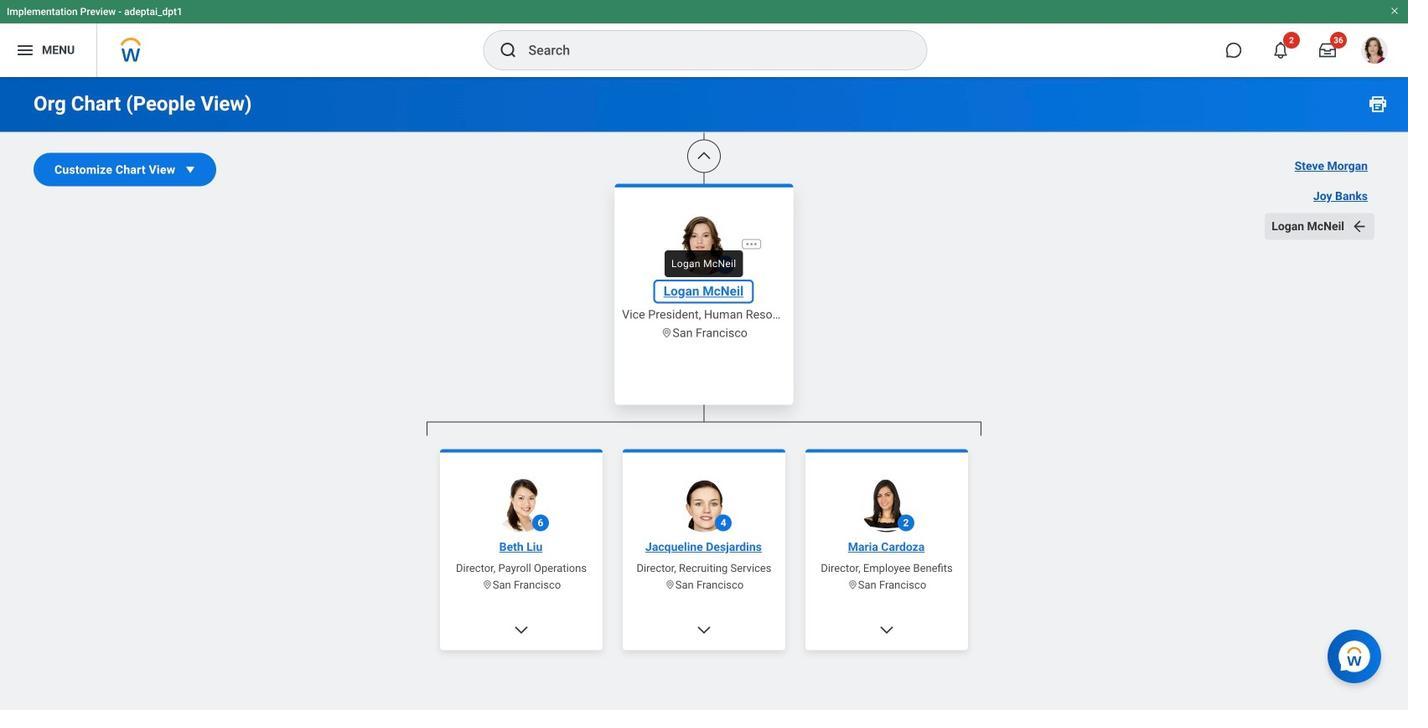 Task type: describe. For each thing, give the bounding box(es) containing it.
chevron down image
[[513, 622, 530, 639]]

Search Workday  search field
[[528, 32, 892, 69]]

2 chevron down image from the left
[[878, 622, 895, 639]]

chevron up image
[[696, 148, 712, 165]]

logan mcneil, logan mcneil, 3 direct reports element
[[427, 436, 982, 711]]

caret down image
[[182, 161, 199, 178]]

arrow left image
[[1351, 218, 1368, 235]]

profile logan mcneil image
[[1361, 37, 1388, 67]]

search image
[[498, 40, 518, 60]]

close environment banner image
[[1390, 6, 1400, 16]]

justify image
[[15, 40, 35, 60]]



Task type: vqa. For each thing, say whether or not it's contained in the screenshot.
1st "2 Results" element from the bottom
no



Task type: locate. For each thing, give the bounding box(es) containing it.
print org chart image
[[1368, 94, 1388, 114]]

location image
[[661, 327, 673, 339], [664, 580, 675, 591], [847, 580, 858, 591]]

main content
[[0, 0, 1408, 711]]

0 horizontal spatial chevron down image
[[696, 622, 712, 639]]

1 chevron down image from the left
[[696, 622, 712, 639]]

related actions image
[[745, 237, 758, 251]]

location image for second chevron down image from right
[[664, 580, 675, 591]]

chevron down image
[[696, 622, 712, 639], [878, 622, 895, 639]]

1 horizontal spatial chevron down image
[[878, 622, 895, 639]]

location image
[[482, 580, 493, 591]]

location image for first chevron down image from the right
[[847, 580, 858, 591]]

banner
[[0, 0, 1408, 77]]

inbox large image
[[1319, 42, 1336, 59]]

notifications large image
[[1272, 42, 1289, 59]]

tooltip
[[660, 246, 748, 282]]



